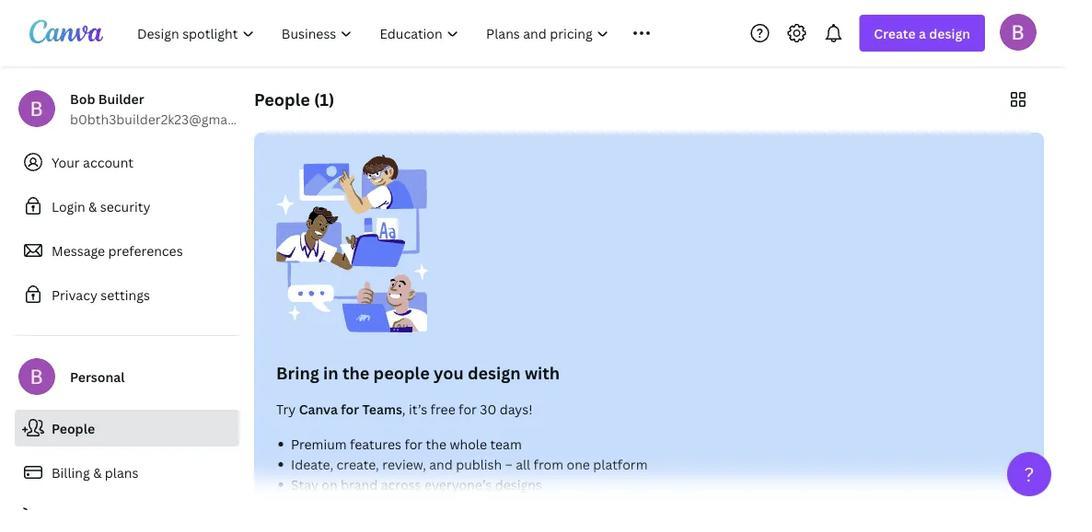 Task type: describe. For each thing, give the bounding box(es) containing it.
all
[[516, 455, 531, 473]]

? button
[[1008, 452, 1052, 496]]

personal
[[70, 368, 125, 385]]

message preferences
[[52, 242, 183, 259]]

people for people (1)
[[254, 88, 310, 111]]

a
[[919, 24, 926, 42]]

across
[[381, 476, 421, 493]]

create,
[[337, 455, 379, 473]]

b0bth3builder2k23@gmail.com
[[70, 110, 265, 128]]

premium features for the whole team ideate, create, review, and publish – all from one platform stay on brand across everyone's designs
[[291, 435, 648, 493]]

?
[[1025, 461, 1035, 487]]

settings
[[101, 286, 150, 303]]

people (1)
[[254, 88, 335, 111]]

premium
[[291, 435, 347, 453]]

,
[[402, 400, 406, 418]]

for for teams
[[341, 400, 359, 418]]

privacy settings link
[[15, 276, 239, 313]]

features
[[350, 435, 402, 453]]

whole
[[450, 435, 487, 453]]

people
[[374, 361, 430, 384]]

one
[[567, 455, 590, 473]]

privacy settings
[[52, 286, 150, 303]]

for for the
[[405, 435, 423, 453]]

bring
[[276, 361, 319, 384]]

create
[[874, 24, 916, 42]]

you
[[434, 361, 464, 384]]

platform
[[593, 455, 648, 473]]

publish
[[456, 455, 502, 473]]

try
[[276, 400, 296, 418]]

in
[[323, 361, 339, 384]]

on
[[322, 476, 338, 493]]

canva
[[299, 400, 338, 418]]

the inside premium features for the whole team ideate, create, review, and publish – all from one platform stay on brand across everyone's designs
[[426, 435, 447, 453]]

2 horizontal spatial for
[[459, 400, 477, 418]]

0 vertical spatial the
[[343, 361, 370, 384]]

billing
[[52, 464, 90, 481]]

teams
[[362, 400, 402, 418]]

bob builder image
[[1000, 14, 1037, 50]]

message
[[52, 242, 105, 259]]

billing & plans
[[52, 464, 139, 481]]

bob builder b0bth3builder2k23@gmail.com
[[70, 90, 265, 128]]

your account link
[[15, 144, 239, 181]]

create a design button
[[860, 15, 985, 52]]

ideate,
[[291, 455, 333, 473]]

free
[[431, 400, 456, 418]]

& for login
[[89, 198, 97, 215]]

create a design
[[874, 24, 971, 42]]

and
[[429, 455, 453, 473]]

–
[[505, 455, 513, 473]]



Task type: vqa. For each thing, say whether or not it's contained in the screenshot.
bottommost People
yes



Task type: locate. For each thing, give the bounding box(es) containing it.
for up the review,
[[405, 435, 423, 453]]

people up 'billing'
[[52, 420, 95, 437]]

1 horizontal spatial people
[[254, 88, 310, 111]]

privacy
[[52, 286, 97, 303]]

1 vertical spatial design
[[468, 361, 521, 384]]

login & security link
[[15, 188, 239, 225]]

the
[[343, 361, 370, 384], [426, 435, 447, 453]]

design
[[930, 24, 971, 42], [468, 361, 521, 384]]

& left the plans
[[93, 464, 102, 481]]

login & security
[[52, 198, 151, 215]]

1 vertical spatial the
[[426, 435, 447, 453]]

designs
[[495, 476, 542, 493]]

for
[[341, 400, 359, 418], [459, 400, 477, 418], [405, 435, 423, 453]]

& right login
[[89, 198, 97, 215]]

the right in
[[343, 361, 370, 384]]

bring in the people you design with
[[276, 361, 560, 384]]

billing & plans link
[[15, 454, 239, 491]]

people for people
[[52, 420, 95, 437]]

&
[[89, 198, 97, 215], [93, 464, 102, 481]]

0 vertical spatial design
[[930, 24, 971, 42]]

account
[[83, 153, 134, 171]]

everyone's
[[425, 476, 492, 493]]

days!
[[500, 400, 533, 418]]

30
[[480, 400, 497, 418]]

plans
[[105, 464, 139, 481]]

review,
[[382, 455, 426, 473]]

message preferences link
[[15, 232, 239, 269]]

your account
[[52, 153, 134, 171]]

for right canva
[[341, 400, 359, 418]]

design up 30 at the left bottom of the page
[[468, 361, 521, 384]]

preferences
[[108, 242, 183, 259]]

0 vertical spatial people
[[254, 88, 310, 111]]

it's
[[409, 400, 428, 418]]

0 horizontal spatial the
[[343, 361, 370, 384]]

from
[[534, 455, 564, 473]]

team
[[490, 435, 522, 453]]

security
[[100, 198, 151, 215]]

1 horizontal spatial the
[[426, 435, 447, 453]]

builder
[[98, 90, 144, 107]]

1 horizontal spatial design
[[930, 24, 971, 42]]

(1)
[[314, 88, 335, 111]]

1 vertical spatial people
[[52, 420, 95, 437]]

with
[[525, 361, 560, 384]]

people inside people link
[[52, 420, 95, 437]]

0 horizontal spatial people
[[52, 420, 95, 437]]

people link
[[15, 410, 239, 447]]

0 vertical spatial &
[[89, 198, 97, 215]]

people left (1)
[[254, 88, 310, 111]]

for inside premium features for the whole team ideate, create, review, and publish – all from one platform stay on brand across everyone's designs
[[405, 435, 423, 453]]

brand
[[341, 476, 378, 493]]

top level navigation element
[[125, 15, 690, 52], [125, 15, 690, 52]]

0 horizontal spatial design
[[468, 361, 521, 384]]

design inside create a design 'dropdown button'
[[930, 24, 971, 42]]

0 horizontal spatial for
[[341, 400, 359, 418]]

list
[[276, 434, 1022, 495]]

list containing premium features for the whole team
[[276, 434, 1022, 495]]

1 vertical spatial &
[[93, 464, 102, 481]]

people
[[254, 88, 310, 111], [52, 420, 95, 437]]

your
[[52, 153, 80, 171]]

design right a
[[930, 24, 971, 42]]

1 horizontal spatial for
[[405, 435, 423, 453]]

bob
[[70, 90, 95, 107]]

stay
[[291, 476, 319, 493]]

the up and
[[426, 435, 447, 453]]

try canva for teams , it's free for 30 days!
[[276, 400, 533, 418]]

login
[[52, 198, 85, 215]]

& for billing
[[93, 464, 102, 481]]

for left 30 at the left bottom of the page
[[459, 400, 477, 418]]



